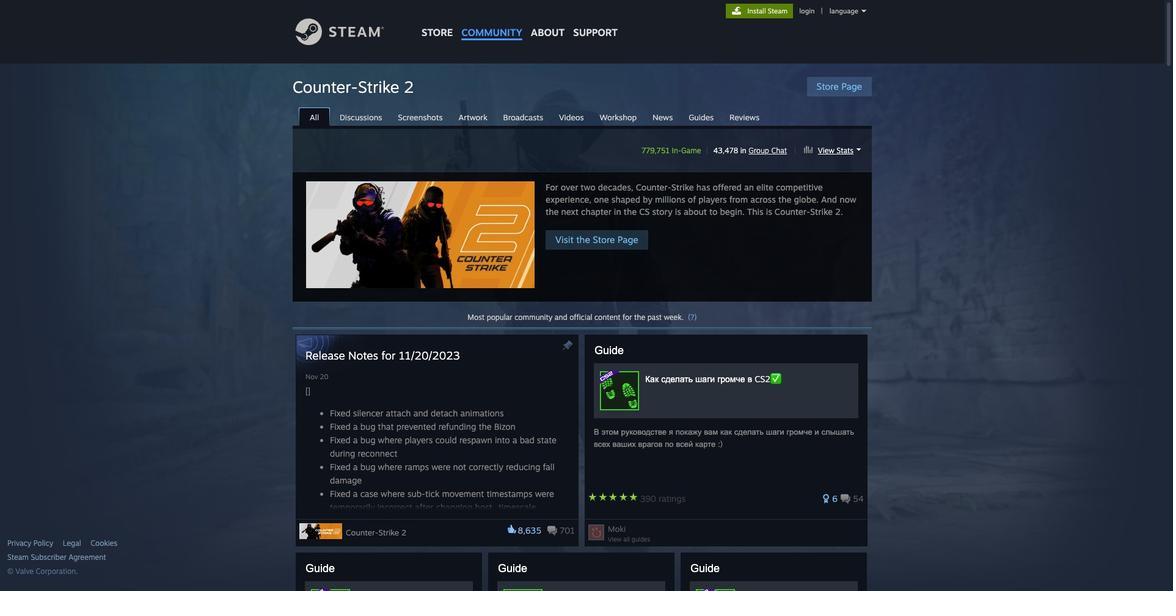 Task type: describe. For each thing, give the bounding box(es) containing it.
guides
[[632, 536, 650, 543]]

701
[[560, 526, 575, 536]]

the left past
[[634, 313, 645, 322]]

has
[[697, 182, 710, 193]]

1 horizontal spatial view
[[818, 146, 835, 155]]

cookies steam subscriber agreement © valve corporation.
[[7, 539, 117, 576]]

0 horizontal spatial for
[[382, 349, 396, 362]]

по
[[665, 439, 674, 449]]

support
[[573, 26, 618, 39]]

2 fixed from the top
[[330, 422, 351, 432]]

guides
[[689, 112, 714, 122]]

install
[[748, 7, 766, 15]]

1 vertical spatial 2
[[402, 528, 407, 538]]

subscriber
[[31, 553, 66, 562]]

| for |
[[795, 146, 796, 155]]

install steam
[[748, 7, 788, 15]]

elite
[[757, 182, 774, 193]]

incorrect
[[377, 502, 412, 513]]

not
[[453, 462, 466, 472]]

view stats
[[818, 146, 854, 155]]

respawn
[[460, 435, 492, 446]]

a up temporarily
[[353, 489, 358, 499]]

popular
[[487, 313, 513, 322]]

of
[[688, 194, 696, 205]]

a down the silencer
[[353, 422, 358, 432]]

over
[[561, 182, 578, 193]]

779,751
[[642, 146, 670, 155]]

about
[[531, 26, 565, 39]]

during
[[330, 449, 355, 459]]

390 ratings
[[640, 494, 686, 504]]

0 horizontal spatial page
[[618, 234, 638, 246]]

сделать inside в этом руководстве я покажу вам как сделать шаги громче и слышать всех ваших врагов по всей карте :)
[[734, 427, 764, 437]]

moki
[[608, 524, 626, 534]]

5 fixed from the top
[[330, 489, 351, 499]]

silencer
[[353, 408, 383, 419]]

reconnect
[[358, 449, 397, 459]]

news link
[[647, 108, 679, 125]]

cookies
[[91, 539, 117, 548]]

in-
[[672, 146, 681, 155]]

cookies link
[[91, 539, 117, 549]]

ratings
[[659, 494, 686, 504]]

players inside for over two decades, counter-strike has offered an elite competitive experience, one shaped by millions of players from across the globe. and now the next chapter in the cs story is about to begin. this is counter-strike 2.
[[699, 194, 727, 205]]

past
[[648, 313, 662, 322]]

release notes for 11/20/2023
[[306, 349, 460, 362]]

reducing
[[506, 462, 540, 472]]

1 vertical spatial counter-strike 2
[[346, 528, 407, 538]]

как сделать шаги громче в cs2✅
[[645, 374, 782, 384]]

nov
[[306, 373, 318, 381]]

stats
[[837, 146, 854, 155]]

strike up discussions link
[[358, 77, 399, 97]]

steam subscriber agreement link
[[7, 553, 290, 563]]

players inside fixed silencer attach and detach animations fixed a bug that prevented refunding the bizon fixed a bug where players could respawn into a bad state during reconnect fixed a bug where ramps were not correctly reducing fall damage fixed a case where sub-tick movement timestamps were temporarily incorrect after changing host_timescale
[[405, 435, 433, 446]]

begin.
[[720, 207, 745, 217]]

2 is from the left
[[766, 207, 772, 217]]

correctly
[[469, 462, 503, 472]]

corporation.
[[36, 567, 78, 576]]

for
[[546, 182, 558, 193]]

shaped
[[612, 194, 640, 205]]

1 vertical spatial where
[[378, 462, 402, 472]]

вам
[[704, 427, 718, 437]]

1 fixed from the top
[[330, 408, 351, 419]]

to
[[709, 207, 718, 217]]

release
[[306, 349, 345, 362]]

strike down incorrect
[[379, 528, 399, 538]]

counter- up all
[[293, 77, 358, 97]]

reviews
[[730, 112, 760, 122]]

the down shaped
[[624, 207, 637, 217]]

2 vertical spatial where
[[381, 489, 405, 499]]

fall
[[543, 462, 555, 472]]

карте
[[695, 439, 716, 449]]

(?)
[[688, 313, 697, 322]]

0 vertical spatial counter-strike 2
[[293, 77, 414, 97]]

case
[[360, 489, 378, 499]]

animations
[[461, 408, 504, 419]]

into
[[495, 435, 510, 446]]

779,751 in-game
[[642, 146, 701, 155]]

videos link
[[553, 108, 590, 125]]

in inside for over two decades, counter-strike has offered an elite competitive experience, one shaped by millions of players from across the globe. and now the next chapter in the cs story is about to begin. this is counter-strike 2.
[[614, 207, 621, 217]]

store link
[[417, 0, 457, 44]]

workshop
[[600, 112, 637, 122]]

3 bug from the top
[[360, 462, 376, 472]]

chat
[[771, 146, 787, 155]]

broadcasts link
[[497, 108, 549, 125]]

language
[[830, 7, 859, 15]]

legal link
[[63, 539, 81, 549]]

temporarily
[[330, 502, 375, 513]]

next
[[561, 207, 579, 217]]

1 horizontal spatial were
[[535, 489, 554, 499]]

покажу
[[676, 427, 702, 437]]

host_timescale
[[475, 502, 536, 513]]

screenshots link
[[392, 108, 449, 125]]

1 is from the left
[[675, 207, 681, 217]]

| 43,478 in group chat
[[706, 146, 787, 155]]

week.
[[664, 313, 684, 322]]

all link
[[299, 108, 330, 127]]

news
[[653, 112, 673, 122]]

ваших
[[613, 439, 636, 449]]

competitive
[[776, 182, 823, 193]]

6
[[833, 494, 838, 504]]

4 fixed from the top
[[330, 462, 351, 472]]

the down 'competitive'
[[779, 194, 792, 205]]

discussions
[[340, 112, 382, 122]]

about link
[[527, 0, 569, 42]]

view all guides link
[[608, 536, 650, 543]]

всей
[[676, 439, 693, 449]]

state
[[537, 435, 557, 446]]

now
[[840, 194, 857, 205]]

| for | 43,478 in group chat
[[706, 146, 708, 155]]

visit the store page link
[[546, 230, 648, 250]]

tick
[[425, 489, 440, 499]]

could
[[435, 435, 457, 446]]

the right visit at the left of page
[[576, 234, 590, 246]]

3 fixed from the top
[[330, 435, 351, 446]]

moki view all guides
[[608, 524, 650, 543]]

counter- down globe.
[[775, 207, 810, 217]]

privacy policy
[[7, 539, 53, 548]]



Task type: locate. For each thing, give the bounding box(es) containing it.
bad
[[520, 435, 535, 446]]

0 horizontal spatial громче
[[718, 374, 745, 384]]

в
[[594, 427, 599, 437]]

valve
[[15, 567, 34, 576]]

official
[[570, 313, 592, 322]]

legal
[[63, 539, 81, 548]]

0 horizontal spatial players
[[405, 435, 433, 446]]

шаги left и
[[766, 427, 784, 437]]

for over two decades, counter-strike has offered an elite competitive experience, one shaped by millions of players from across the globe. and now the next chapter in the cs story is about to begin. this is counter-strike 2.
[[546, 182, 857, 217]]

view
[[818, 146, 835, 155], [608, 536, 622, 543]]

шаги
[[696, 374, 715, 384], [766, 427, 784, 437]]

damage
[[330, 475, 362, 486]]

1 vertical spatial шаги
[[766, 427, 784, 437]]

most
[[468, 313, 485, 322]]

from
[[729, 194, 748, 205]]

moki link
[[608, 524, 626, 534]]

1 horizontal spatial шаги
[[766, 427, 784, 437]]

2 down incorrect
[[402, 528, 407, 538]]

в
[[748, 374, 752, 384]]

in
[[740, 146, 747, 155], [614, 207, 621, 217]]

players down the prevented
[[405, 435, 433, 446]]

and up the prevented
[[414, 408, 428, 419]]

0 horizontal spatial |
[[706, 146, 708, 155]]

artwork link
[[453, 108, 494, 125]]

bug up reconnect at bottom
[[360, 435, 376, 446]]

is
[[675, 207, 681, 217], [766, 207, 772, 217]]

0 vertical spatial and
[[555, 313, 568, 322]]

steam inside the cookies steam subscriber agreement © valve corporation.
[[7, 553, 29, 562]]

1 vertical spatial view
[[608, 536, 622, 543]]

1 vertical spatial and
[[414, 408, 428, 419]]

1 vertical spatial page
[[618, 234, 638, 246]]

where down reconnect at bottom
[[378, 462, 402, 472]]

0 vertical spatial for
[[623, 313, 632, 322]]

ramps
[[405, 462, 429, 472]]

1 horizontal spatial in
[[740, 146, 747, 155]]

counter-strike 2
[[293, 77, 414, 97], [346, 528, 407, 538]]

store inside the visit the store page link
[[593, 234, 615, 246]]

1 horizontal spatial page
[[842, 81, 862, 92]]

1 horizontal spatial store
[[817, 81, 839, 92]]

players up to
[[699, 194, 727, 205]]

1 bug from the top
[[360, 422, 376, 432]]

0 vertical spatial were
[[432, 462, 451, 472]]

store
[[817, 81, 839, 92], [593, 234, 615, 246]]

offered
[[713, 182, 742, 193]]

| right the game
[[706, 146, 708, 155]]

and
[[821, 194, 837, 205]]

сделать
[[661, 374, 693, 384], [734, 427, 764, 437]]

0 horizontal spatial view
[[608, 536, 622, 543]]

2 horizontal spatial |
[[821, 7, 823, 15]]

community
[[462, 26, 522, 39]]

counter-strike 2 down incorrect
[[346, 528, 407, 538]]

community link
[[457, 0, 527, 44]]

guide
[[595, 345, 624, 357], [306, 563, 335, 575], [498, 563, 527, 575], [691, 563, 720, 575]]

counter- up the by
[[636, 182, 672, 193]]

я
[[669, 427, 673, 437]]

globe.
[[794, 194, 819, 205]]

1 vertical spatial were
[[535, 489, 554, 499]]

group chat link
[[749, 146, 787, 155]]

1 vertical spatial players
[[405, 435, 433, 446]]

2 up screenshots link
[[404, 77, 414, 97]]

1 horizontal spatial and
[[555, 313, 568, 322]]

the down animations at the left
[[479, 422, 492, 432]]

refunding
[[439, 422, 476, 432]]

8,635
[[518, 526, 542, 536]]

for right notes
[[382, 349, 396, 362]]

2 bug from the top
[[360, 435, 376, 446]]

0 vertical spatial steam
[[768, 7, 788, 15]]

in down shaped
[[614, 207, 621, 217]]

and for attach
[[414, 408, 428, 419]]

1 horizontal spatial steam
[[768, 7, 788, 15]]

0 horizontal spatial is
[[675, 207, 681, 217]]

decades,
[[598, 182, 634, 193]]

0 vertical spatial players
[[699, 194, 727, 205]]

0 horizontal spatial steam
[[7, 553, 29, 562]]

шаги left в on the bottom of the page
[[696, 374, 715, 384]]

0 horizontal spatial шаги
[[696, 374, 715, 384]]

steam for cookies steam subscriber agreement © valve corporation.
[[7, 553, 29, 562]]

store page link
[[807, 77, 872, 97]]

:)
[[718, 439, 723, 449]]

врагов
[[638, 439, 663, 449]]

strike down "and" on the top of page
[[810, 207, 833, 217]]

1 horizontal spatial |
[[795, 146, 796, 155]]

strike up of
[[672, 182, 694, 193]]

2 vertical spatial bug
[[360, 462, 376, 472]]

where up incorrect
[[381, 489, 405, 499]]

sub-
[[408, 489, 425, 499]]

community
[[515, 313, 553, 322]]

громче left в on the bottom of the page
[[718, 374, 745, 384]]

counter-strike 2 up discussions link
[[293, 77, 414, 97]]

privacy policy link
[[7, 539, 53, 549]]

is down the millions
[[675, 207, 681, 217]]

0 vertical spatial шаги
[[696, 374, 715, 384]]

were down fall
[[535, 489, 554, 499]]

0 vertical spatial in
[[740, 146, 747, 155]]

privacy
[[7, 539, 31, 548]]

0 horizontal spatial and
[[414, 408, 428, 419]]

a up during
[[353, 435, 358, 446]]

0 horizontal spatial were
[[432, 462, 451, 472]]

policy
[[33, 539, 53, 548]]

that
[[378, 422, 394, 432]]

steam for install steam
[[768, 7, 788, 15]]

bug
[[360, 422, 376, 432], [360, 435, 376, 446], [360, 462, 376, 472]]

steam down privacy
[[7, 553, 29, 562]]

the inside fixed silencer attach and detach animations fixed a bug that prevented refunding the bizon fixed a bug where players could respawn into a bad state during reconnect fixed a bug where ramps were not correctly reducing fall damage fixed a case where sub-tick movement timestamps were temporarily incorrect after changing host_timescale
[[479, 422, 492, 432]]

where
[[378, 435, 402, 446], [378, 462, 402, 472], [381, 489, 405, 499]]

millions
[[655, 194, 686, 205]]

page inside "link"
[[842, 81, 862, 92]]

an
[[744, 182, 754, 193]]

1 vertical spatial bug
[[360, 435, 376, 446]]

1 vertical spatial громче
[[787, 427, 812, 437]]

steam
[[768, 7, 788, 15], [7, 553, 29, 562]]

0 horizontal spatial in
[[614, 207, 621, 217]]

шаги inside в этом руководстве я покажу вам как сделать шаги громче и слышать всех ваших врагов по всей карте :)
[[766, 427, 784, 437]]

этом
[[602, 427, 619, 437]]

were
[[432, 462, 451, 472], [535, 489, 554, 499]]

1 horizontal spatial сделать
[[734, 427, 764, 437]]

broadcasts
[[503, 112, 543, 122]]

support link
[[569, 0, 622, 42]]

and for community
[[555, 313, 568, 322]]

0 horizontal spatial store
[[593, 234, 615, 246]]

is down across at the top of the page
[[766, 207, 772, 217]]

notes
[[348, 349, 378, 362]]

bug down reconnect at bottom
[[360, 462, 376, 472]]

a up "damage"
[[353, 462, 358, 472]]

1 horizontal spatial is
[[766, 207, 772, 217]]

page
[[842, 81, 862, 92], [618, 234, 638, 246]]

view left stats
[[818, 146, 835, 155]]

agreement
[[69, 553, 106, 562]]

videos
[[559, 112, 584, 122]]

0 vertical spatial view
[[818, 146, 835, 155]]

390
[[640, 494, 656, 504]]

group
[[749, 146, 769, 155]]

most popular community and official content for the past week. (?)
[[468, 313, 697, 322]]

attach
[[386, 408, 411, 419]]

0 vertical spatial page
[[842, 81, 862, 92]]

counter- down temporarily
[[346, 528, 379, 538]]

workshop link
[[594, 108, 643, 125]]

for right content
[[623, 313, 632, 322]]

0 vertical spatial 2
[[404, 77, 414, 97]]

login
[[800, 7, 815, 15]]

bug down the silencer
[[360, 422, 376, 432]]

store inside store page "link"
[[817, 81, 839, 92]]

where down that
[[378, 435, 402, 446]]

store page
[[817, 81, 862, 92]]

a left the bad
[[513, 435, 517, 446]]

1 vertical spatial store
[[593, 234, 615, 246]]

| right chat
[[795, 146, 796, 155]]

11/20/2023
[[399, 349, 460, 362]]

1 vertical spatial steam
[[7, 553, 29, 562]]

were left not
[[432, 462, 451, 472]]

view down moki
[[608, 536, 622, 543]]

and inside fixed silencer attach and detach animations fixed a bug that prevented refunding the bizon fixed a bug where players could respawn into a bad state during reconnect fixed a bug where ramps were not correctly reducing fall damage fixed a case where sub-tick movement timestamps were temporarily incorrect after changing host_timescale
[[414, 408, 428, 419]]

view inside moki view all guides
[[608, 536, 622, 543]]

1 horizontal spatial громче
[[787, 427, 812, 437]]

story
[[652, 207, 673, 217]]

громче left и
[[787, 427, 812, 437]]

слышать
[[822, 427, 854, 437]]

detach
[[431, 408, 458, 419]]

one
[[594, 194, 609, 205]]

громче inside в этом руководстве я покажу вам как сделать шаги громче и слышать всех ваших врагов по всей карте :)
[[787, 427, 812, 437]]

1 horizontal spatial for
[[623, 313, 632, 322]]

and left official
[[555, 313, 568, 322]]

|
[[821, 7, 823, 15], [706, 146, 708, 155], [795, 146, 796, 155]]

| right login
[[821, 7, 823, 15]]

discussions link
[[334, 108, 388, 125]]

by
[[643, 194, 653, 205]]

0 vertical spatial сделать
[[661, 374, 693, 384]]

1 vertical spatial сделать
[[734, 427, 764, 437]]

руководстве
[[621, 427, 667, 437]]

0 vertical spatial bug
[[360, 422, 376, 432]]

1 vertical spatial for
[[382, 349, 396, 362]]

in left group
[[740, 146, 747, 155]]

steam right install
[[768, 7, 788, 15]]

game
[[681, 146, 701, 155]]

0 vertical spatial store
[[817, 81, 839, 92]]

bizon
[[494, 422, 516, 432]]

0 horizontal spatial сделать
[[661, 374, 693, 384]]

1 horizontal spatial players
[[699, 194, 727, 205]]

0 vertical spatial where
[[378, 435, 402, 446]]

20
[[320, 373, 329, 381]]

experience,
[[546, 194, 592, 205]]

0 vertical spatial громче
[[718, 374, 745, 384]]

the left next
[[546, 207, 559, 217]]

visit
[[556, 234, 574, 246]]

1 vertical spatial in
[[614, 207, 621, 217]]



Task type: vqa. For each thing, say whether or not it's contained in the screenshot.
the Preferences
no



